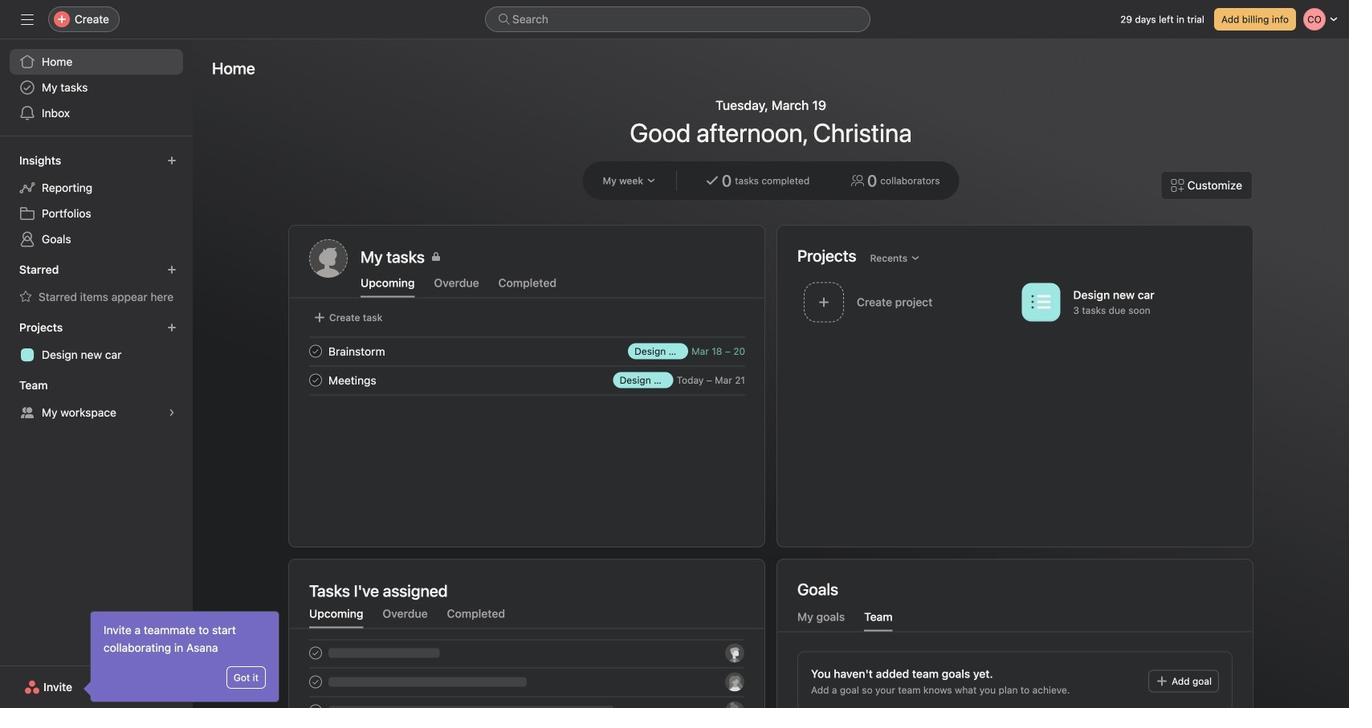 Task type: vqa. For each thing, say whether or not it's contained in the screenshot.
global element
yes



Task type: describe. For each thing, give the bounding box(es) containing it.
insights element
[[0, 146, 193, 255]]

mark complete image
[[306, 371, 325, 390]]

hide sidebar image
[[21, 13, 34, 26]]

new insights image
[[167, 156, 177, 165]]

projects element
[[0, 313, 193, 371]]

list image
[[1032, 293, 1051, 312]]

teams element
[[0, 371, 193, 429]]



Task type: locate. For each thing, give the bounding box(es) containing it.
1 vertical spatial mark complete checkbox
[[306, 371, 325, 390]]

mark complete image
[[306, 342, 325, 361]]

tooltip
[[86, 612, 279, 702]]

global element
[[0, 39, 193, 136]]

add items to starred image
[[167, 265, 177, 275]]

2 mark complete checkbox from the top
[[306, 371, 325, 390]]

list item
[[798, 278, 1016, 327], [290, 337, 765, 366], [290, 366, 765, 395]]

new project or portfolio image
[[167, 323, 177, 333]]

Mark complete checkbox
[[306, 342, 325, 361], [306, 371, 325, 390]]

list box
[[485, 6, 871, 32]]

0 vertical spatial mark complete checkbox
[[306, 342, 325, 361]]

mark complete checkbox down mark complete image
[[306, 371, 325, 390]]

mark complete checkbox up mark complete icon
[[306, 342, 325, 361]]

1 mark complete checkbox from the top
[[306, 342, 325, 361]]

see details, my workspace image
[[167, 408, 177, 418]]

add profile photo image
[[309, 239, 348, 278]]

starred element
[[0, 255, 193, 313]]



